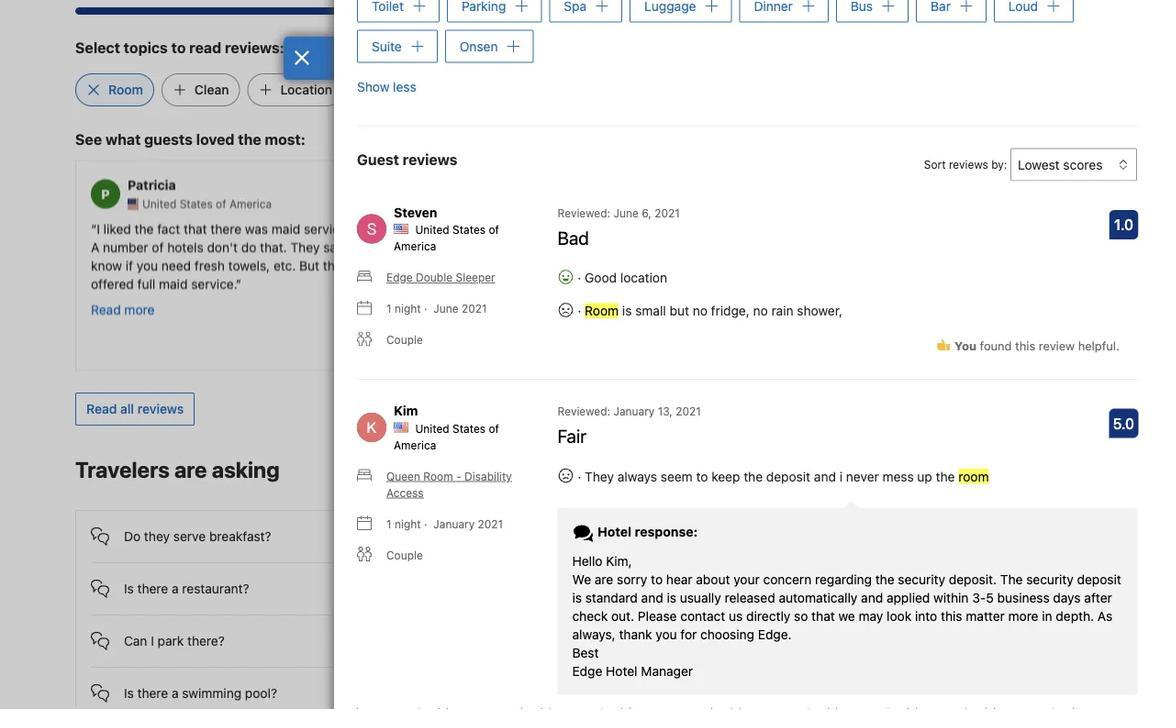 Task type: locate. For each thing, give the bounding box(es) containing it.
number
[[103, 239, 148, 254]]

0 horizontal spatial "
[[91, 221, 97, 236]]

0 vertical spatial we
[[1025, 257, 1044, 273]]

i inside can i park there? button
[[151, 634, 154, 649]]

0 horizontal spatial you
[[137, 257, 158, 273]]

1 vertical spatial that
[[812, 609, 835, 624]]

1 vertical spatial we
[[839, 609, 856, 624]]

1 vertical spatial see
[[984, 464, 1007, 479]]

close image
[[294, 51, 310, 65]]

found up stadium, in the left top of the page
[[445, 221, 479, 236]]

1 horizontal spatial us
[[729, 609, 743, 624]]

2 horizontal spatial reviews
[[949, 158, 989, 171]]

1 horizontal spatial more
[[466, 283, 496, 298]]

united states of america up restaurants.
[[394, 223, 499, 253]]

a left restaurant?
[[172, 582, 179, 597]]

0 vertical spatial so
[[816, 276, 830, 291]]

1 vertical spatial is
[[124, 582, 134, 597]]

the up eric
[[940, 221, 962, 236]]

there inside button
[[137, 686, 168, 701]]

how and when do i pay?
[[468, 582, 612, 597]]

1 horizontal spatial deposit
[[1078, 572, 1122, 587]]

and right how
[[498, 582, 520, 597]]

so left much
[[816, 276, 830, 291]]

0 horizontal spatial they
[[291, 239, 320, 254]]

is there a spa? button
[[435, 511, 726, 548]]

reviews right guest
[[403, 150, 458, 168]]

service.
[[191, 276, 236, 291]]

you
[[955, 339, 977, 352]]

night down access
[[395, 518, 421, 531]]

are inside hello kim, we are sorry to hear about your concern regarding the security deposit. the security deposit is standard and is usually released automatically and applied within 3-5 business days after check out. please contact us directly so that we may look into this matter more in depth. as always, thank you for choosing edge. best edge hotel manager
[[595, 572, 614, 587]]

" up a
[[91, 221, 97, 236]]

restaurant?
[[182, 582, 249, 597]]

1 vertical spatial more
[[124, 302, 155, 317]]

found inside " i found it very conveniently located to yankee stadium, the cloisters and many delicious restaurants.
[[445, 221, 479, 236]]

1 vertical spatial reviewed:
[[558, 405, 611, 418]]

reviewed: up the bad
[[558, 206, 611, 219]]

read more for i liked the fact that there was maid service daily. a number of hotels don't do that.  they say, let us know if you need fresh towels, etc.  but the edge offered full maid service.
[[91, 302, 155, 317]]

2 horizontal spatial room
[[585, 303, 619, 318]]

see left what
[[75, 131, 102, 148]]

very up cloisters
[[494, 221, 519, 236]]

availability
[[1010, 464, 1074, 479]]

2 couple from the top
[[387, 549, 423, 562]]

best
[[573, 645, 599, 660]]

0 vertical spatial that
[[184, 221, 207, 236]]

1 " from the left
[[91, 221, 97, 236]]

is inside is there a swimming pool? button
[[124, 686, 134, 701]]

1 horizontal spatial they
[[585, 469, 614, 484]]

it right "reserved"
[[946, 276, 953, 291]]

1 horizontal spatial "
[[432, 221, 438, 236]]

of inside " i liked the fact that there was maid service daily. a number of hotels don't do that.  they say, let us know if you need fresh towels, etc.  but the edge offered full maid service.
[[152, 239, 164, 254]]

· down · good location
[[578, 303, 582, 318]]

the inside hello kim, we are sorry to hear about your concern regarding the security deposit. the security deposit is standard and is usually released automatically and applied within 3-5 business days after check out. please contact us directly so that we may look into this matter more in depth. as always, thank you for choosing edge. best edge hotel manager
[[876, 572, 895, 587]]

more for i found it very conveniently located to yankee stadium, the cloisters and many delicious restaurants.
[[466, 283, 496, 298]]

read for i liked the fact that there was maid service daily. a number of hotels don't do that.  they say, let us know if you need fresh towels, etc.  but the edge offered full maid service.
[[91, 302, 121, 317]]

security up days on the bottom of page
[[1027, 572, 1074, 587]]

a inside is there a swimming pool? button
[[172, 686, 179, 701]]

· left good
[[578, 270, 582, 285]]

i inside " i found it very conveniently located to yankee stadium, the cloisters and many delicious restaurants.
[[438, 221, 442, 236]]

edge inside edge double sleeper link
[[387, 271, 413, 284]]

1 vertical spatial hotel
[[606, 664, 638, 679]]

0 horizontal spatial we
[[573, 572, 591, 587]]

couple for bad
[[387, 334, 423, 346]]

the up applied
[[876, 572, 895, 587]]

a for restaurant?
[[172, 582, 179, 597]]

0 horizontal spatial us
[[368, 239, 382, 254]]

it up stadium, in the left top of the page
[[483, 221, 490, 236]]

the
[[940, 221, 962, 236], [1001, 572, 1023, 587]]

see availability button
[[973, 455, 1085, 488]]

fresh
[[195, 257, 225, 273]]

0 horizontal spatial read more
[[91, 302, 155, 317]]

read more button
[[432, 282, 496, 300], [91, 300, 155, 318]]

reviewed: up the 'fair'
[[558, 405, 611, 418]]

0 horizontal spatial room
[[108, 82, 143, 97]]

there for is there a swimming pool?
[[137, 686, 168, 701]]

fair
[[558, 425, 587, 447]]

do right when
[[559, 582, 574, 597]]

5.0
[[1113, 415, 1135, 432]]

1 vertical spatial liked
[[774, 276, 802, 291]]

asking
[[212, 457, 280, 483]]

january down queen room - disability access
[[434, 518, 475, 531]]

0 vertical spatial for
[[957, 276, 973, 291]]

1 vertical spatial for
[[681, 627, 697, 642]]

1 horizontal spatial security
[[1027, 572, 1074, 587]]

maid
[[272, 221, 300, 236], [159, 276, 188, 291]]

0 vertical spatial us
[[368, 239, 382, 254]]

1 security from the left
[[898, 572, 946, 587]]

the right keep at the bottom right
[[744, 469, 763, 484]]

1 horizontal spatial was
[[846, 221, 869, 236]]

this inside everything was wonderful. the staff was amazing. luis, dominic and eric were very helpful, professional and very informative. we liked it so much we reserved it for thanksgiving weekend. i would recommend this hotel to anyone. loved it.
[[954, 294, 975, 309]]

applied
[[887, 590, 930, 605]]

0 horizontal spatial reviews
[[137, 402, 184, 417]]

1 couple from the top
[[387, 334, 423, 346]]

there down can
[[137, 686, 168, 701]]

edge inside hello kim, we are sorry to hear about your concern regarding the security deposit. the security deposit is standard and is usually released automatically and applied within 3-5 business days after check out. please contact us directly so that we may look into this matter more in depth. as always, thank you for choosing edge. best edge hotel manager
[[573, 664, 603, 679]]

recommend
[[880, 294, 950, 309]]

1 horizontal spatial read more button
[[432, 282, 496, 300]]

hotel
[[598, 525, 632, 540], [606, 664, 638, 679]]

it up weekend.
[[805, 276, 813, 291]]

a left "spa?"
[[516, 529, 523, 544]]

a inside is there a spa? button
[[516, 529, 523, 544]]

found
[[445, 221, 479, 236], [980, 339, 1012, 352]]

is down hear at right
[[667, 590, 677, 605]]

they inside list of reviews "region"
[[585, 469, 614, 484]]

room down topics
[[108, 82, 143, 97]]

there?
[[187, 634, 225, 649]]

0 horizontal spatial the
[[940, 221, 962, 236]]

1 vertical spatial the
[[1001, 572, 1023, 587]]

i inside how and when do i pay? button
[[577, 582, 581, 597]]

1 was from the left
[[245, 221, 268, 236]]

0 vertical spatial room
[[108, 82, 143, 97]]

couple
[[387, 334, 423, 346], [387, 549, 423, 562]]

see for see what guests loved the most:
[[75, 131, 102, 148]]

1 horizontal spatial we
[[870, 276, 887, 291]]

read more
[[432, 283, 496, 298], [91, 302, 155, 317]]

read down 'offered' on the top left of the page
[[91, 302, 121, 317]]

it inside " i found it very conveniently located to yankee stadium, the cloisters and many delicious restaurants.
[[483, 221, 490, 236]]

free wifi 9.0 meter
[[75, 7, 397, 14]]

clean
[[195, 82, 229, 97]]

a for spa?
[[516, 529, 523, 544]]

1 vertical spatial couple
[[387, 549, 423, 562]]

0 horizontal spatial found
[[445, 221, 479, 236]]

read more for i found it very conveniently located to yankee stadium, the cloisters and many delicious restaurants.
[[432, 283, 496, 298]]

the up "business"
[[1001, 572, 1023, 587]]

for
[[957, 276, 973, 291], [681, 627, 697, 642]]

read all reviews
[[86, 402, 184, 417]]

night for fair
[[395, 518, 421, 531]]

2 reviewed: from the top
[[558, 405, 611, 418]]

security
[[898, 572, 946, 587], [1027, 572, 1074, 587]]

1 horizontal spatial see
[[984, 464, 1007, 479]]

2 vertical spatial more
[[1009, 609, 1039, 624]]

that.
[[260, 239, 287, 254]]

read more down restaurants.
[[432, 283, 496, 298]]

1 horizontal spatial you
[[656, 627, 677, 642]]

but
[[299, 257, 320, 273]]

reviews right all
[[137, 402, 184, 417]]

0 vertical spatial 1
[[387, 302, 392, 315]]

all
[[120, 402, 134, 417]]

do they serve breakfast? button
[[91, 511, 382, 548]]

of up restaurants.
[[489, 223, 499, 236]]

june down edge double sleeper
[[434, 302, 459, 315]]

deposit inside hello kim, we are sorry to hear about your concern regarding the security deposit. the security deposit is standard and is usually released automatically and applied within 3-5 business days after check out. please contact us directly so that we may look into this matter more in depth. as always, thank you for choosing edge. best edge hotel manager
[[1078, 572, 1122, 587]]

i
[[97, 221, 100, 236], [438, 221, 442, 236], [834, 294, 837, 309], [577, 582, 581, 597], [151, 634, 154, 649]]

more down restaurants.
[[466, 283, 496, 298]]

june
[[614, 206, 639, 219], [434, 302, 459, 315]]

united up cloisters
[[484, 197, 518, 210]]

and inside button
[[498, 582, 520, 597]]

2 night from the top
[[395, 518, 421, 531]]

" inside " i found it very conveniently located to yankee stadium, the cloisters and many delicious restaurants.
[[432, 221, 438, 236]]

1 vertical spatial you
[[656, 627, 677, 642]]

choosing
[[701, 627, 755, 642]]

to down 6,
[[648, 221, 660, 236]]

0 vertical spatial night
[[395, 302, 421, 315]]

1 horizontal spatial room
[[424, 470, 453, 483]]

0 horizontal spatial read more button
[[91, 300, 155, 318]]

2 no from the left
[[753, 303, 768, 318]]

so down 'automatically'
[[794, 609, 808, 624]]

select topics to read reviews:
[[75, 39, 285, 56]]

2 vertical spatial room
[[424, 470, 453, 483]]

travelers
[[75, 457, 170, 483]]

january left 13,
[[614, 405, 655, 418]]

· down the 'fair'
[[578, 469, 582, 484]]

they
[[144, 529, 170, 544]]

do up towels,
[[241, 239, 257, 254]]

2 horizontal spatial was
[[996, 221, 1019, 236]]

they left always
[[585, 469, 614, 484]]

is left small
[[622, 303, 632, 318]]

rain
[[772, 303, 794, 318]]

0 vertical spatial they
[[291, 239, 320, 254]]

would
[[841, 294, 876, 309]]

1 for fair
[[387, 518, 392, 531]]

0 horizontal spatial june
[[434, 302, 459, 315]]

was inside " i liked the fact that there was maid service daily. a number of hotels don't do that.  they say, let us know if you need fresh towels, etc.  but the edge offered full maid service.
[[245, 221, 268, 236]]

does this property have non- smoking rooms?
[[468, 632, 641, 666]]

1 vertical spatial 1
[[387, 518, 392, 531]]

this is a carousel with rotating slides. it displays featured reviews of the property. use the next and previous buttons to navigate. region
[[61, 153, 1100, 378]]

we inside hello kim, we are sorry to hear about your concern regarding the security deposit. the security deposit is standard and is usually released automatically and applied within 3-5 business days after check out. please contact us directly so that we may look into this matter more in depth. as always, thank you for choosing edge. best edge hotel manager
[[839, 609, 856, 624]]

luis,
[[831, 239, 859, 254]]

for inside hello kim, we are sorry to hear about your concern regarding the security deposit. the security deposit is standard and is usually released automatically and applied within 3-5 business days after check out. please contact us directly so that we may look into this matter more in depth. as always, thank you for choosing edge. best edge hotel manager
[[681, 627, 697, 642]]

2 vertical spatial read
[[86, 402, 117, 417]]

1 night from the top
[[395, 302, 421, 315]]

business
[[998, 590, 1050, 605]]

1 vertical spatial very
[[997, 239, 1023, 254]]

1 horizontal spatial is
[[622, 303, 632, 318]]

" inside " i liked the fact that there was maid service daily. a number of hotels don't do that.  they say, let us know if you need fresh towels, etc.  but the edge offered full maid service.
[[91, 221, 97, 236]]

is down can
[[124, 686, 134, 701]]

0 vertical spatial a
[[516, 529, 523, 544]]

read
[[189, 39, 221, 56]]

to inside everything was wonderful. the staff was amazing. luis, dominic and eric were very helpful, professional and very informative. we liked it so much we reserved it for thanksgiving weekend. i would recommend this hotel to anyone. loved it.
[[1012, 294, 1024, 309]]

1 horizontal spatial reviews
[[403, 150, 458, 168]]

see inside "button"
[[984, 464, 1007, 479]]

scored 1.0 element
[[1110, 210, 1139, 239]]

june up "located"
[[614, 206, 639, 219]]

edge down best at the bottom
[[573, 664, 603, 679]]

as
[[1098, 609, 1113, 624]]

0 vertical spatial do
[[241, 239, 257, 254]]

1 reviewed: from the top
[[558, 206, 611, 219]]

states up fact
[[180, 197, 213, 210]]

1 horizontal spatial read more
[[432, 283, 496, 298]]

0 vertical spatial read
[[432, 283, 462, 298]]

disability
[[465, 470, 512, 483]]

may
[[859, 609, 884, 624]]

everything
[[780, 221, 843, 236]]

1 vertical spatial they
[[585, 469, 614, 484]]

0 horizontal spatial liked
[[103, 221, 131, 236]]

is up how
[[468, 529, 478, 544]]

more
[[466, 283, 496, 298], [124, 302, 155, 317], [1009, 609, 1039, 624]]

is
[[622, 303, 632, 318], [573, 590, 582, 605], [667, 590, 677, 605]]

room inside queen room - disability access
[[424, 470, 453, 483]]

more down "business"
[[1009, 609, 1039, 624]]

is inside 'is there a restaurant?' button
[[124, 582, 134, 597]]

onsen
[[460, 38, 498, 54]]

0 horizontal spatial for
[[681, 627, 697, 642]]

1 horizontal spatial so
[[816, 276, 830, 291]]

1 horizontal spatial for
[[957, 276, 973, 291]]

and down conveniently
[[567, 239, 589, 254]]

1 down edge double sleeper link
[[387, 302, 392, 315]]

everything was wonderful. the staff was amazing. luis, dominic and eric were very helpful, professional and very informative. we liked it so much we reserved it for thanksgiving weekend. i would recommend this hotel to anyone. loved it.
[[774, 221, 1055, 328]]

and inside " i found it very conveniently located to yankee stadium, the cloisters and many delicious restaurants.
[[567, 239, 589, 254]]

the right up
[[936, 469, 955, 484]]

read more button down restaurants.
[[432, 282, 496, 300]]

0 vertical spatial reviewed:
[[558, 206, 611, 219]]

us right let
[[368, 239, 382, 254]]

that down 'automatically'
[[812, 609, 835, 624]]

we inside everything was wonderful. the staff was amazing. luis, dominic and eric were very helpful, professional and very informative. we liked it so much we reserved it for thanksgiving weekend. i would recommend this hotel to anyone. loved it.
[[1025, 257, 1044, 273]]

very down eric
[[923, 257, 948, 273]]

we down hello
[[573, 572, 591, 587]]

more inside hello kim, we are sorry to hear about your concern regarding the security deposit. the security deposit is standard and is usually released automatically and applied within 3-5 business days after check out. please contact us directly so that we may look into this matter more in depth. as always, thank you for choosing edge. best edge hotel manager
[[1009, 609, 1039, 624]]

located
[[601, 221, 645, 236]]

location
[[621, 270, 668, 285]]

read more button for i liked the fact that there was maid service daily. a number of hotels don't do that.  they say, let us know if you need fresh towels, etc.  but the edge offered full maid service.
[[91, 300, 155, 318]]

2 1 from the top
[[387, 518, 392, 531]]

night
[[395, 302, 421, 315], [395, 518, 421, 531]]

to inside " i found it very conveniently located to yankee stadium, the cloisters and many delicious restaurants.
[[648, 221, 660, 236]]

for down the informative.
[[957, 276, 973, 291]]

2 vertical spatial is
[[124, 686, 134, 701]]

topics
[[124, 39, 168, 56]]

there
[[211, 221, 242, 236], [481, 529, 512, 544], [137, 582, 168, 597], [137, 686, 168, 701]]

about
[[696, 572, 730, 587]]

pay?
[[584, 582, 612, 597]]

know
[[91, 257, 122, 273]]

edge
[[346, 257, 376, 273], [387, 271, 413, 284], [573, 664, 603, 679]]

that inside " i liked the fact that there was maid service daily. a number of hotels don't do that.  they say, let us know if you need fresh towels, etc.  but the edge offered full maid service.
[[184, 221, 207, 236]]

no left rain in the right of the page
[[753, 303, 768, 318]]

do inside button
[[559, 582, 574, 597]]

0 horizontal spatial more
[[124, 302, 155, 317]]

we left may
[[839, 609, 856, 624]]

0 vertical spatial see
[[75, 131, 102, 148]]

you down please
[[656, 627, 677, 642]]

reviewed: for bad
[[558, 206, 611, 219]]

january
[[614, 405, 655, 418], [434, 518, 475, 531]]

deposit up after
[[1078, 572, 1122, 587]]

0 horizontal spatial deposit
[[767, 469, 811, 484]]

this inside hello kim, we are sorry to hear about your concern regarding the security deposit. the security deposit is standard and is usually released automatically and applied within 3-5 business days after check out. please contact us directly so that we may look into this matter more in depth. as always, thank you for choosing edge. best edge hotel manager
[[941, 609, 963, 624]]

it
[[483, 221, 490, 236], [805, 276, 813, 291], [946, 276, 953, 291]]

0 vertical spatial couple
[[387, 334, 423, 346]]

concern
[[764, 572, 812, 587]]

response:
[[635, 525, 698, 540]]

pool?
[[245, 686, 277, 701]]

edge down let
[[346, 257, 376, 273]]

6,
[[642, 206, 652, 219]]

still
[[869, 605, 902, 627]]

1 vertical spatial june
[[434, 302, 459, 315]]

read more button down 'offered' on the top left of the page
[[91, 300, 155, 318]]

this left hotel
[[954, 294, 975, 309]]

keep
[[712, 469, 740, 484]]

more down full
[[124, 302, 155, 317]]

we inside hello kim, we are sorry to hear about your concern regarding the security deposit. the security deposit is standard and is usually released automatically and applied within 3-5 business days after check out. please contact us directly so that we may look into this matter more in depth. as always, thank you for choosing edge. best edge hotel manager
[[573, 572, 591, 587]]

more for i liked the fact that there was maid service daily. a number of hotels don't do that.  they say, let us know if you need fresh towels, etc.  but the edge offered full maid service.
[[124, 302, 155, 317]]

out.
[[612, 609, 635, 624]]

liked inside " i liked the fact that there was maid service daily. a number of hotels don't do that.  they say, let us know if you need fresh towels, etc.  but the edge offered full maid service.
[[103, 221, 131, 236]]

1 down access
[[387, 518, 392, 531]]

are left asking
[[174, 457, 207, 483]]

0 horizontal spatial no
[[693, 303, 708, 318]]

is inside is there a spa? button
[[468, 529, 478, 544]]

0 vertical spatial liked
[[103, 221, 131, 236]]

liked up the number
[[103, 221, 131, 236]]

1 1 from the top
[[387, 302, 392, 315]]

are up standard
[[595, 572, 614, 587]]

1 vertical spatial room
[[585, 303, 619, 318]]

serve
[[173, 529, 206, 544]]

united states of america up conveniently
[[484, 197, 614, 210]]

very inside " i found it very conveniently located to yankee stadium, the cloisters and many delicious restaurants.
[[494, 221, 519, 236]]

read more down 'offered' on the top left of the page
[[91, 302, 155, 317]]

after
[[1085, 590, 1113, 605]]

· for · they always seem to keep the deposit and i never mess up the room
[[578, 469, 582, 484]]

1 vertical spatial january
[[434, 518, 475, 531]]

0 horizontal spatial very
[[494, 221, 519, 236]]

there for is there a spa?
[[481, 529, 512, 544]]

edge left double
[[387, 271, 413, 284]]

found right you at the top right
[[980, 339, 1012, 352]]

13,
[[658, 405, 673, 418]]

united down the steven
[[415, 223, 450, 236]]

offered
[[91, 276, 134, 291]]

0 horizontal spatial see
[[75, 131, 102, 148]]

0 vertical spatial maid
[[272, 221, 300, 236]]

0 vertical spatial found
[[445, 221, 479, 236]]

see for see availability
[[984, 464, 1007, 479]]

0 horizontal spatial was
[[245, 221, 268, 236]]

seem
[[661, 469, 693, 484]]

couple down the 1 night · june 2021 on the left of page
[[387, 334, 423, 346]]

0 vertical spatial deposit
[[767, 469, 811, 484]]

less
[[393, 79, 417, 94]]

released
[[725, 590, 776, 605]]

is there a spa?
[[468, 529, 554, 544]]

i right can
[[151, 634, 154, 649]]

queen room - disability access link
[[357, 468, 536, 501]]

liked inside everything was wonderful. the staff was amazing. luis, dominic and eric were very helpful, professional and very informative. we liked it so much we reserved it for thanksgiving weekend. i would recommend this hotel to anyone. loved it.
[[774, 276, 802, 291]]

0 horizontal spatial edge
[[346, 257, 376, 273]]

can i park there?
[[124, 634, 225, 649]]

a inside 'is there a restaurant?' button
[[172, 582, 179, 597]]

they up but
[[291, 239, 320, 254]]

1 night · june 2021
[[387, 302, 487, 315]]

always
[[618, 469, 657, 484]]

0 vertical spatial january
[[614, 405, 655, 418]]

i inside " i liked the fact that there was maid service daily. a number of hotels don't do that.  they say, let us know if you need fresh towels, etc.  but the edge offered full maid service.
[[97, 221, 100, 236]]

i up a
[[97, 221, 100, 236]]

reviews left by:
[[949, 158, 989, 171]]

2 vertical spatial very
[[923, 257, 948, 273]]

reviewed: for fair
[[558, 405, 611, 418]]

security up applied
[[898, 572, 946, 587]]

" for " i found it very conveniently located to yankee stadium, the cloisters and many delicious restaurants.
[[432, 221, 438, 236]]

this up smoking
[[502, 632, 524, 647]]

1 vertical spatial so
[[794, 609, 808, 624]]

shower,
[[797, 303, 843, 318]]

america up that.
[[229, 197, 272, 210]]

0 horizontal spatial that
[[184, 221, 207, 236]]

2 " from the left
[[432, 221, 438, 236]]

2021 down "disability"
[[478, 518, 503, 531]]

reserved
[[890, 276, 942, 291]]

0 vertical spatial very
[[494, 221, 519, 236]]

1 horizontal spatial do
[[559, 582, 574, 597]]

is for is there a restaurant?
[[124, 582, 134, 597]]

1 vertical spatial night
[[395, 518, 421, 531]]

was up that.
[[245, 221, 268, 236]]

2 horizontal spatial is
[[667, 590, 677, 605]]

reviews inside "button"
[[137, 402, 184, 417]]

we inside everything was wonderful. the staff was amazing. luis, dominic and eric were very helpful, professional and very informative. we liked it so much we reserved it for thanksgiving weekend. i would recommend this hotel to anyone. loved it.
[[870, 276, 887, 291]]

i up loved
[[834, 294, 837, 309]]

0 vertical spatial we
[[870, 276, 887, 291]]

1 horizontal spatial very
[[923, 257, 948, 273]]

i
[[840, 469, 843, 484]]



Task type: describe. For each thing, give the bounding box(es) containing it.
queen room - disability access
[[387, 470, 512, 499]]

this left review
[[1016, 339, 1036, 352]]

and left eric
[[914, 239, 936, 254]]

breakfast
[[384, 82, 442, 97]]

see availability
[[984, 464, 1074, 479]]

can
[[124, 634, 147, 649]]

list of reviews region
[[346, 181, 1149, 710]]

room for · room is small but no fridge, no rain shower,
[[585, 303, 619, 318]]

mess
[[883, 469, 914, 484]]

united states of america image
[[128, 198, 139, 209]]

reviewed: june 6, 2021
[[558, 206, 680, 219]]

see what guests loved the most:
[[75, 131, 306, 148]]

2 horizontal spatial very
[[997, 239, 1023, 254]]

1 no from the left
[[693, 303, 708, 318]]

1.0
[[1115, 216, 1134, 234]]

" for " i liked the fact that there was maid service daily. a number of hotels don't do that.  they say, let us know if you need fresh towels, etc.  but the edge offered full maid service.
[[91, 221, 97, 236]]

breakfast?
[[209, 529, 271, 544]]

loved
[[824, 313, 859, 328]]

america up edge double sleeper link
[[394, 240, 436, 253]]

is there a restaurant?
[[124, 582, 249, 597]]

the right loved
[[238, 131, 261, 148]]

does
[[468, 632, 498, 647]]

united down patricia
[[142, 197, 177, 210]]

reviews for guest
[[403, 150, 458, 168]]

smoking
[[468, 650, 518, 666]]

daily.
[[350, 221, 381, 236]]

0 horizontal spatial maid
[[159, 276, 188, 291]]

1 for bad
[[387, 302, 392, 315]]

show less button
[[357, 70, 417, 103]]

· down edge double sleeper link
[[424, 302, 428, 315]]

matter
[[966, 609, 1005, 624]]

helpful.
[[1079, 339, 1120, 352]]

thank
[[619, 627, 652, 642]]

" i liked the fact that there was maid service daily. a number of hotels don't do that.  they say, let us know if you need fresh towels, etc.  but the edge offered full maid service.
[[91, 221, 382, 291]]

2021 right 13,
[[676, 405, 701, 418]]

0 horizontal spatial is
[[573, 590, 582, 605]]

america up the bad
[[571, 197, 614, 210]]

2021 down sleeper
[[462, 302, 487, 315]]

to left read
[[171, 39, 186, 56]]

days
[[1054, 590, 1081, 605]]

edge inside " i liked the fact that there was maid service daily. a number of hotels don't do that.  they say, let us know if you need fresh towels, etc.  but the edge offered full maid service.
[[346, 257, 376, 273]]

of up conveniently
[[557, 197, 568, 210]]

0 vertical spatial are
[[174, 457, 207, 483]]

and left i
[[814, 469, 836, 484]]

hotel
[[979, 294, 1008, 309]]

i for " i liked the fact that there was maid service daily. a number of hotels don't do that.  they say, let us know if you need fresh towels, etc.  but the edge offered full maid service.
[[97, 221, 100, 236]]

a
[[91, 239, 99, 254]]

" i found it very conveniently located to yankee stadium, the cloisters and many delicious restaurants.
[[432, 221, 706, 273]]

couple for fair
[[387, 549, 423, 562]]

to left keep at the bottom right
[[696, 469, 708, 484]]

small
[[636, 303, 666, 318]]

united states of america up don't
[[142, 197, 272, 210]]

you inside " i liked the fact that there was maid service daily. a number of hotels don't do that.  they say, let us know if you need fresh towels, etc.  but the edge offered full maid service.
[[137, 257, 158, 273]]

within
[[934, 590, 969, 605]]

fact
[[157, 221, 180, 236]]

2 security from the left
[[1027, 572, 1074, 587]]

so inside everything was wonderful. the staff was amazing. luis, dominic and eric were very helpful, professional and very informative. we liked it so much we reserved it for thanksgiving weekend. i would recommend this hotel to anyone. loved it.
[[816, 276, 830, 291]]

to inside hello kim, we are sorry to hear about your concern regarding the security deposit. the security deposit is standard and is usually released automatically and applied within 3-5 business days after check out. please contact us directly so that we may look into this matter more in depth. as always, thank you for choosing edge. best edge hotel manager
[[651, 572, 663, 587]]

hotels
[[167, 239, 204, 254]]

you inside hello kim, we are sorry to hear about your concern regarding the security deposit. the security deposit is standard and is usually released automatically and applied within 3-5 business days after check out. please contact us directly so that we may look into this matter more in depth. as always, thank you for choosing edge. best edge hotel manager
[[656, 627, 677, 642]]

the inside hello kim, we are sorry to hear about your concern regarding the security deposit. the security deposit is standard and is usually released automatically and applied within 3-5 business days after check out. please contact us directly so that we may look into this matter more in depth. as always, thank you for choosing edge. best edge hotel manager
[[1001, 572, 1023, 587]]

· for · room is small but no fridge, no rain shower,
[[578, 303, 582, 318]]

good
[[585, 270, 617, 285]]

show less
[[357, 79, 417, 94]]

2 was from the left
[[846, 221, 869, 236]]

wonderful.
[[873, 221, 936, 236]]

if
[[126, 257, 133, 273]]

us inside " i liked the fact that there was maid service daily. a number of hotels don't do that.  they say, let us know if you need fresh towels, etc.  but the edge offered full maid service.
[[368, 239, 382, 254]]

up
[[918, 469, 933, 484]]

cloisters
[[511, 239, 563, 254]]

can i park there? button
[[91, 616, 382, 653]]

for inside everything was wonderful. the staff was amazing. luis, dominic and eric were very helpful, professional and very informative. we liked it so much we reserved it for thanksgiving weekend. i would recommend this hotel to anyone. loved it.
[[957, 276, 973, 291]]

service
[[304, 221, 347, 236]]

read inside "button"
[[86, 402, 117, 417]]

and up "reserved"
[[897, 257, 919, 273]]

1 horizontal spatial it
[[805, 276, 813, 291]]

please
[[638, 609, 677, 624]]

the left fact
[[135, 221, 154, 236]]

there inside " i liked the fact that there was maid service daily. a number of hotels don't do that.  they say, let us know if you need fresh towels, etc.  but the edge offered full maid service.
[[211, 221, 242, 236]]

0 vertical spatial hotel
[[598, 525, 632, 540]]

there for is there a restaurant?
[[137, 582, 168, 597]]

of up don't
[[216, 197, 226, 210]]

america up "queen"
[[394, 439, 436, 452]]

is there a swimming pool? button
[[91, 668, 382, 705]]

so inside hello kim, we are sorry to hear about your concern regarding the security deposit. the security deposit is standard and is usually released automatically and applied within 3-5 business days after check out. please contact us directly so that we may look into this matter more in depth. as always, thank you for choosing edge. best edge hotel manager
[[794, 609, 808, 624]]

delicious
[[628, 239, 680, 254]]

i for " i found it very conveniently located to yankee stadium, the cloisters and many delicious restaurants.
[[438, 221, 442, 236]]

stadium,
[[432, 239, 485, 254]]

i inside everything was wonderful. the staff was amazing. luis, dominic and eric were very helpful, professional and very informative. we liked it so much we reserved it for thanksgiving weekend. i would recommend this hotel to anyone. loved it.
[[834, 294, 837, 309]]

1 night · january 2021
[[387, 518, 503, 531]]

0 horizontal spatial january
[[434, 518, 475, 531]]

what
[[106, 131, 141, 148]]

check
[[573, 609, 608, 624]]

looking?
[[906, 605, 979, 627]]

fridge,
[[711, 303, 750, 318]]

2 horizontal spatial it
[[946, 276, 953, 291]]

5
[[986, 590, 994, 605]]

look
[[887, 609, 912, 624]]

thanksgiving
[[977, 276, 1055, 291]]

the inside everything was wonderful. the staff was amazing. luis, dominic and eric were very helpful, professional and very informative. we liked it so much we reserved it for thanksgiving weekend. i would recommend this hotel to anyone. loved it.
[[940, 221, 962, 236]]

they inside " i liked the fact that there was maid service daily. a number of hotels don't do that.  they say, let us know if you need fresh towels, etc.  but the edge offered full maid service.
[[291, 239, 320, 254]]

3-
[[973, 590, 986, 605]]

room for queen room - disability access
[[424, 470, 453, 483]]

patricia
[[128, 177, 176, 192]]

p
[[101, 186, 110, 201]]

states up stadium, in the left top of the page
[[453, 223, 486, 236]]

read more button for i found it very conveniently located to yankee stadium, the cloisters and many delicious restaurants.
[[432, 282, 496, 300]]

scored 5.0 element
[[1110, 409, 1139, 438]]

read for i found it very conveniently located to yankee stadium, the cloisters and many delicious restaurants.
[[432, 283, 462, 298]]

states up conveniently
[[521, 197, 554, 210]]

weekend.
[[774, 294, 831, 309]]

but
[[670, 303, 690, 318]]

sleeper
[[456, 271, 496, 284]]

location
[[281, 82, 333, 97]]

a for swimming
[[172, 686, 179, 701]]

1 horizontal spatial maid
[[272, 221, 300, 236]]

and up may
[[861, 590, 883, 605]]

of up "disability"
[[489, 422, 499, 435]]

states up '-'
[[453, 422, 486, 435]]

hotel response:
[[595, 525, 698, 540]]

hotel inside hello kim, we are sorry to hear about your concern regarding the security deposit. the security deposit is standard and is usually released automatically and applied within 3-5 business days after check out. please contact us directly so that we may look into this matter more in depth. as always, thank you for choosing edge. best edge hotel manager
[[606, 664, 638, 679]]

and up please
[[642, 590, 664, 605]]

yankee
[[664, 221, 706, 236]]

sort
[[924, 158, 946, 171]]

usually
[[680, 590, 722, 605]]

reviews for sort
[[949, 158, 989, 171]]

· down queen room - disability access link
[[424, 518, 428, 531]]

1 horizontal spatial january
[[614, 405, 655, 418]]

2021 right 6,
[[655, 206, 680, 219]]

· good location
[[574, 270, 668, 285]]

hear
[[667, 572, 693, 587]]

is for is there a spa?
[[468, 529, 478, 544]]

1 horizontal spatial june
[[614, 206, 639, 219]]

united states of america up '-'
[[394, 422, 499, 452]]

· for · good location
[[578, 270, 582, 285]]

do inside " i liked the fact that there was maid service daily. a number of hotels don't do that.  they say, let us know if you need fresh towels, etc.  but the edge offered full maid service.
[[241, 239, 257, 254]]

have
[[581, 632, 609, 647]]

is for is there a swimming pool?
[[124, 686, 134, 701]]

still looking?
[[869, 605, 979, 627]]

that inside hello kim, we are sorry to hear about your concern regarding the security deposit. the security deposit is standard and is usually released automatically and applied within 3-5 business days after check out. please contact us directly so that we may look into this matter more in depth. as always, thank you for choosing edge. best edge hotel manager
[[812, 609, 835, 624]]

united down the 'kim'
[[415, 422, 450, 435]]

by:
[[992, 158, 1008, 171]]

most:
[[265, 131, 306, 148]]

i for can i park there?
[[151, 634, 154, 649]]

rooms?
[[521, 650, 565, 666]]

edge.
[[758, 627, 792, 642]]

automatically
[[779, 590, 858, 605]]

dominic
[[862, 239, 911, 254]]

this inside does this property have non- smoking rooms?
[[502, 632, 524, 647]]

non-
[[613, 632, 641, 647]]

always,
[[573, 627, 616, 642]]

3 was from the left
[[996, 221, 1019, 236]]

edge double sleeper link
[[357, 269, 496, 286]]

much
[[834, 276, 867, 291]]

us inside hello kim, we are sorry to hear about your concern regarding the security deposit. the security deposit is standard and is usually released automatically and applied within 3-5 business days after check out. please contact us directly so that we may look into this matter more in depth. as always, thank you for choosing edge. best edge hotel manager
[[729, 609, 743, 624]]

night for bad
[[395, 302, 421, 315]]

the down say,
[[323, 257, 342, 273]]

standard
[[586, 590, 638, 605]]

found inside list of reviews "region"
[[980, 339, 1012, 352]]

the inside " i found it very conveniently located to yankee stadium, the cloisters and many delicious restaurants.
[[488, 239, 508, 254]]



Task type: vqa. For each thing, say whether or not it's contained in the screenshot.
Vacations
no



